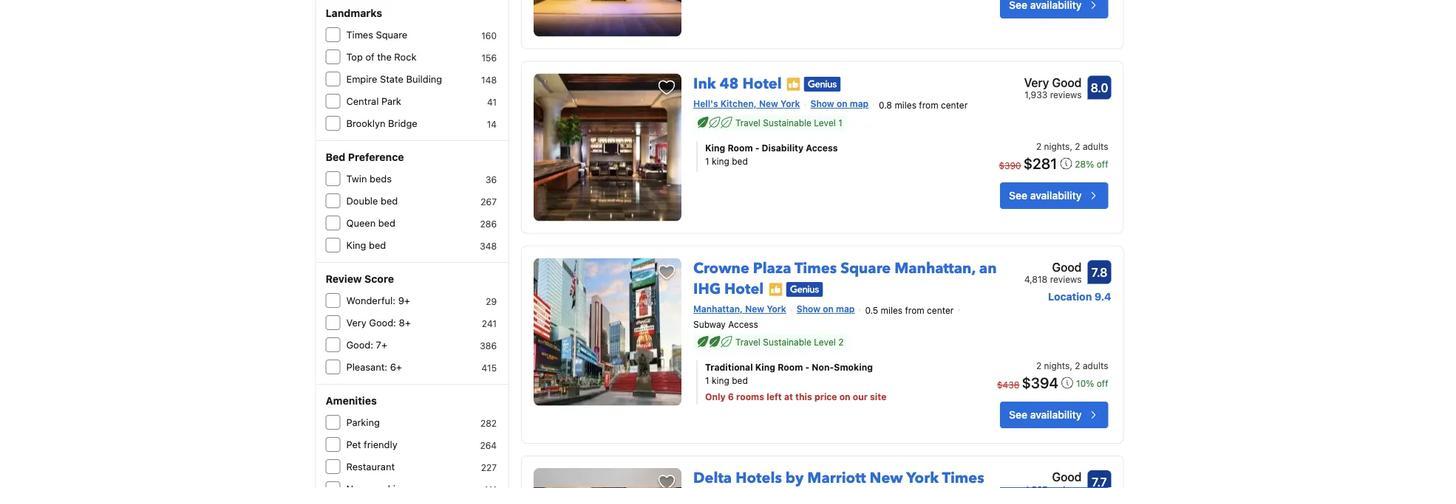 Task type: describe. For each thing, give the bounding box(es) containing it.
bridge
[[388, 118, 418, 129]]

bed for double bed
[[381, 196, 398, 207]]

review
[[326, 273, 362, 285]]

central
[[346, 96, 379, 107]]

415
[[482, 363, 497, 373]]

on for times
[[823, 304, 834, 315]]

only
[[705, 392, 726, 402]]

good for good 4,818 reviews
[[1052, 260, 1082, 274]]

this
[[796, 392, 812, 402]]

see availability for crowne plaza times square manhattan, an ihg hotel
[[1009, 409, 1082, 421]]

empire state building
[[346, 74, 442, 85]]

9+
[[398, 295, 410, 306]]

0 vertical spatial york
[[781, 99, 800, 109]]

0.8 miles from center
[[879, 100, 968, 110]]

travel for 48
[[736, 117, 761, 128]]

access inside 0.5 miles from center subway access
[[728, 319, 758, 330]]

264
[[480, 441, 497, 451]]

kitchen,
[[721, 99, 757, 109]]

smoking
[[834, 362, 873, 373]]

non-
[[812, 362, 834, 373]]

286
[[480, 219, 497, 229]]

hotel inside crowne plaza times square manhattan, an ihg hotel
[[725, 279, 764, 299]]

2 up 28%
[[1075, 141, 1081, 151]]

bed for king bed
[[369, 240, 386, 251]]

map for hotel
[[850, 99, 869, 109]]

wonderful:
[[346, 295, 396, 306]]

4,818
[[1025, 275, 1048, 285]]

center for 0.8 miles from center
[[941, 100, 968, 110]]

bed for queen bed
[[378, 218, 395, 229]]

manhattan, inside crowne plaza times square manhattan, an ihg hotel
[[895, 258, 976, 279]]

nights for ink 48 hotel
[[1044, 141, 1070, 151]]

ink 48 hotel link
[[694, 68, 782, 94]]

adults for crowne plaza times square manhattan, an ihg hotel
[[1083, 361, 1109, 371]]

148
[[481, 75, 497, 85]]

very good: 8+
[[346, 318, 411, 329]]

state
[[380, 74, 404, 85]]

parking
[[346, 417, 380, 428]]

good 4,818 reviews
[[1025, 260, 1082, 285]]

this property is part of our preferred partner program. it's committed to providing excellent service and good value. it'll pay us a higher commission if you make a booking. image
[[768, 282, 783, 297]]

see availability for ink 48 hotel
[[1009, 189, 1082, 202]]

an
[[979, 258, 997, 279]]

traditional king room - non-smoking link
[[705, 361, 955, 374]]

score
[[365, 273, 394, 285]]

site
[[870, 392, 887, 402]]

7.8
[[1092, 265, 1108, 279]]

41
[[487, 97, 497, 107]]

see availability link for crowne plaza times square manhattan, an ihg hotel
[[1000, 402, 1109, 429]]

2 up traditional king room - non-smoking link
[[839, 337, 844, 348]]

landmarks
[[326, 7, 382, 19]]

8.0
[[1091, 81, 1109, 95]]

348
[[480, 241, 497, 251]]

our
[[853, 392, 868, 402]]

empire
[[346, 74, 377, 85]]

manhattan, new york
[[694, 304, 787, 315]]

amenities
[[326, 395, 377, 407]]

good element for 'scored 7.8' element
[[1025, 258, 1082, 276]]

very good 1,933 reviews
[[1024, 75, 1082, 100]]

crowne
[[694, 258, 750, 279]]

availability for ink 48 hotel
[[1030, 189, 1082, 202]]

1 vertical spatial manhattan,
[[694, 304, 743, 315]]

, for crowne plaza times square manhattan, an ihg hotel
[[1070, 361, 1073, 371]]

wonderful: 9+
[[346, 295, 410, 306]]

top
[[346, 51, 363, 62]]

bed
[[326, 151, 345, 163]]

160
[[482, 30, 497, 41]]

very good element
[[1024, 73, 1082, 91]]

see availability link for ink 48 hotel
[[1000, 182, 1109, 209]]

$281
[[1024, 154, 1057, 172]]

twin beds
[[346, 173, 392, 184]]

adults for ink 48 hotel
[[1083, 141, 1109, 151]]

crowne plaza times square manhattan, an ihg hotel
[[694, 258, 997, 299]]

off for crowne plaza times square manhattan, an ihg hotel
[[1097, 379, 1109, 389]]

scored 7.8 element
[[1088, 261, 1112, 284]]

ihg
[[694, 279, 721, 299]]

crowne plaza times square manhattan, an ihg hotel image
[[534, 258, 682, 406]]

1 vertical spatial new
[[745, 304, 765, 315]]

2 up $281
[[1036, 141, 1042, 151]]

, for ink 48 hotel
[[1070, 141, 1073, 151]]

28%
[[1075, 159, 1094, 169]]

386
[[480, 341, 497, 351]]

level for hotel
[[814, 117, 836, 128]]

of
[[366, 51, 375, 62]]

reviews inside good 4,818 reviews
[[1050, 275, 1082, 285]]

14
[[487, 119, 497, 129]]

crowne plaza times square manhattan, an ihg hotel link
[[694, 252, 997, 299]]

pet
[[346, 440, 361, 451]]

282
[[480, 418, 497, 429]]

36
[[486, 174, 497, 185]]

location 9.4
[[1048, 290, 1112, 303]]

hell's kitchen, new york
[[694, 99, 800, 109]]

preference
[[348, 151, 404, 163]]

queen
[[346, 218, 376, 229]]

0.5 miles from center subway access
[[694, 305, 954, 330]]

pet friendly
[[346, 440, 398, 451]]

level for times
[[814, 337, 836, 348]]

scored 7.7 element
[[1088, 471, 1112, 489]]

times square
[[346, 29, 408, 40]]

pleasant:
[[346, 362, 387, 373]]

pleasant: 6+
[[346, 362, 402, 373]]

bed inside king room - disability access 1 king bed
[[732, 156, 748, 166]]

center for 0.5 miles from center subway access
[[927, 305, 954, 316]]

- inside king room - disability access 1 king bed
[[755, 143, 760, 153]]

267
[[481, 197, 497, 207]]

double
[[346, 196, 378, 207]]

2 nights , 2 adults for ink 48 hotel
[[1036, 141, 1109, 151]]

from for 0.5
[[905, 305, 925, 316]]

plaza
[[753, 258, 791, 279]]

6+
[[390, 362, 402, 373]]

nights for crowne plaza times square manhattan, an ihg hotel
[[1044, 361, 1070, 371]]

sustainable for hotel
[[763, 117, 812, 128]]

map for times
[[836, 304, 855, 315]]

availability for crowne plaza times square manhattan, an ihg hotel
[[1030, 409, 1082, 421]]

reviews inside very good 1,933 reviews
[[1050, 90, 1082, 100]]

top of the rock
[[346, 51, 417, 62]]

off for ink 48 hotel
[[1097, 159, 1109, 169]]

hell's
[[694, 99, 718, 109]]

central park
[[346, 96, 401, 107]]

this property is part of our preferred partner program. it's committed to providing excellent service and good value. it'll pay us a higher commission if you make a booking. image for times
[[768, 282, 783, 297]]

show on map for times
[[797, 304, 855, 315]]

times inside crowne plaza times square manhattan, an ihg hotel
[[795, 258, 837, 279]]

beds
[[370, 173, 392, 184]]

review score
[[326, 273, 394, 285]]

- inside traditional king room - non-smoking 1 king bed only 6 rooms left at this price on our site
[[805, 362, 810, 373]]

traditional
[[705, 362, 753, 373]]

0 horizontal spatial square
[[376, 29, 408, 40]]

the
[[377, 51, 392, 62]]

king for king bed
[[346, 240, 366, 251]]

6
[[728, 392, 734, 402]]

0 vertical spatial good:
[[369, 318, 396, 329]]

29
[[486, 296, 497, 307]]



Task type: locate. For each thing, give the bounding box(es) containing it.
0 vertical spatial hotel
[[743, 73, 782, 94]]

king down hell's
[[712, 156, 730, 166]]

nights up $394
[[1044, 361, 1070, 371]]

off right 28%
[[1097, 159, 1109, 169]]

level
[[814, 117, 836, 128], [814, 337, 836, 348]]

0 vertical spatial map
[[850, 99, 869, 109]]

very inside very good 1,933 reviews
[[1024, 75, 1049, 89]]

1 see availability from the top
[[1009, 189, 1082, 202]]

1 sustainable from the top
[[763, 117, 812, 128]]

0 vertical spatial -
[[755, 143, 760, 153]]

2 reviews from the top
[[1050, 275, 1082, 285]]

2 , from the top
[[1070, 361, 1073, 371]]

reviews right 1,933
[[1050, 90, 1082, 100]]

map left '0.8'
[[850, 99, 869, 109]]

0 vertical spatial see availability link
[[1000, 182, 1109, 209]]

access down manhattan, new york
[[728, 319, 758, 330]]

good: left 7+
[[346, 340, 373, 351]]

0 vertical spatial from
[[919, 100, 939, 110]]

1 vertical spatial king
[[346, 240, 366, 251]]

1 vertical spatial very
[[346, 318, 367, 329]]

1 vertical spatial see availability link
[[1000, 402, 1109, 429]]

0 horizontal spatial room
[[728, 143, 753, 153]]

bed preference
[[326, 151, 404, 163]]

1 adults from the top
[[1083, 141, 1109, 151]]

hotel up the hell's kitchen, new york
[[743, 73, 782, 94]]

times down landmarks
[[346, 29, 373, 40]]

square inside crowne plaza times square manhattan, an ihg hotel
[[841, 258, 891, 279]]

location
[[1048, 290, 1092, 303]]

from right 0.5 at the right
[[905, 305, 925, 316]]

0 vertical spatial level
[[814, 117, 836, 128]]

times right plaza
[[795, 258, 837, 279]]

king
[[712, 156, 730, 166], [712, 376, 730, 386]]

hotel inside ink 48 hotel link
[[743, 73, 782, 94]]

show
[[811, 99, 834, 109], [797, 304, 821, 315]]

0 vertical spatial square
[[376, 29, 408, 40]]

2 vertical spatial on
[[840, 392, 851, 402]]

1 2 nights , 2 adults from the top
[[1036, 141, 1109, 151]]

2 horizontal spatial king
[[755, 362, 776, 373]]

restaurant
[[346, 462, 395, 473]]

miles for 0.8
[[895, 100, 917, 110]]

from right '0.8'
[[919, 100, 939, 110]]

see availability link down $281
[[1000, 182, 1109, 209]]

york down this property is part of our preferred partner program. it's committed to providing excellent service and good value. it'll pay us a higher commission if you make a booking. image
[[767, 304, 787, 315]]

1 down hell's
[[705, 156, 709, 166]]

bed down kitchen,
[[732, 156, 748, 166]]

show up travel sustainable level 1
[[811, 99, 834, 109]]

good: left 8+
[[369, 318, 396, 329]]

2 travel from the top
[[736, 337, 761, 348]]

1 inside king room - disability access 1 king bed
[[705, 156, 709, 166]]

ink 48 hotel
[[694, 73, 782, 94]]

0 horizontal spatial access
[[728, 319, 758, 330]]

from inside 0.5 miles from center subway access
[[905, 305, 925, 316]]

room left disability
[[728, 143, 753, 153]]

1 up the king room - disability access link
[[839, 117, 843, 128]]

$390
[[999, 160, 1022, 171]]

1 vertical spatial center
[[927, 305, 954, 316]]

good element up location
[[1025, 258, 1082, 276]]

see for ink 48 hotel
[[1009, 189, 1028, 202]]

adults
[[1083, 141, 1109, 151], [1083, 361, 1109, 371]]

1 vertical spatial hotel
[[725, 279, 764, 299]]

good element left scored 7.7 'element'
[[1026, 469, 1082, 487]]

king room - disability access 1 king bed
[[705, 143, 838, 166]]

1 vertical spatial reviews
[[1050, 275, 1082, 285]]

1 vertical spatial square
[[841, 258, 891, 279]]

access inside king room - disability access 1 king bed
[[806, 143, 838, 153]]

1 horizontal spatial times
[[795, 258, 837, 279]]

1 vertical spatial availability
[[1030, 409, 1082, 421]]

show on map down crowne plaza times square manhattan, an ihg hotel
[[797, 304, 855, 315]]

2 vertical spatial 1
[[705, 376, 709, 386]]

scored 8.0 element
[[1088, 76, 1112, 99]]

1,933
[[1025, 90, 1048, 100]]

square up 0.5 at the right
[[841, 258, 891, 279]]

2 up 10%
[[1075, 361, 1081, 371]]

new
[[759, 99, 778, 109], [745, 304, 765, 315]]

room
[[728, 143, 753, 153], [778, 362, 803, 373]]

sustainable for times
[[763, 337, 812, 348]]

0.5
[[865, 305, 878, 316]]

0 vertical spatial new
[[759, 99, 778, 109]]

1 vertical spatial on
[[823, 304, 834, 315]]

hotel
[[743, 73, 782, 94], [725, 279, 764, 299]]

good left 8.0
[[1052, 75, 1082, 89]]

1 horizontal spatial -
[[805, 362, 810, 373]]

king up the left
[[755, 362, 776, 373]]

2 level from the top
[[814, 337, 836, 348]]

0 vertical spatial travel
[[736, 117, 761, 128]]

bed down traditional
[[732, 376, 748, 386]]

see availability link
[[1000, 182, 1109, 209], [1000, 402, 1109, 429]]

on down crowne plaza times square manhattan, an ihg hotel
[[823, 304, 834, 315]]

2 availability from the top
[[1030, 409, 1082, 421]]

2 nights , 2 adults for crowne plaza times square manhattan, an ihg hotel
[[1036, 361, 1109, 371]]

2 vertical spatial good
[[1052, 471, 1082, 485]]

1 vertical spatial good element
[[1026, 469, 1082, 487]]

0 vertical spatial show
[[811, 99, 834, 109]]

friendly
[[364, 440, 398, 451]]

0 vertical spatial times
[[346, 29, 373, 40]]

very for good
[[1024, 75, 1049, 89]]

show on map
[[811, 99, 869, 109], [797, 304, 855, 315]]

1 see from the top
[[1009, 189, 1028, 202]]

see availability link down $394
[[1000, 402, 1109, 429]]

rock
[[394, 51, 417, 62]]

king room - disability access link
[[705, 141, 955, 154]]

level down 0.5 miles from center subway access
[[814, 337, 836, 348]]

good inside good 4,818 reviews
[[1052, 260, 1082, 274]]

10%
[[1077, 379, 1094, 389]]

0 horizontal spatial times
[[346, 29, 373, 40]]

twin
[[346, 173, 367, 184]]

good:
[[369, 318, 396, 329], [346, 340, 373, 351]]

this property is part of our preferred partner program. it's committed to providing excellent service and good value. it'll pay us a higher commission if you make a booking. image for hotel
[[786, 77, 801, 92]]

very up 1,933
[[1024, 75, 1049, 89]]

1 vertical spatial from
[[905, 305, 925, 316]]

good element for scored 7.7 'element'
[[1026, 469, 1082, 487]]

1 level from the top
[[814, 117, 836, 128]]

new up travel sustainable level 1
[[759, 99, 778, 109]]

on left '0.8'
[[837, 99, 848, 109]]

1 vertical spatial see
[[1009, 409, 1028, 421]]

new down plaza
[[745, 304, 765, 315]]

room inside traditional king room - non-smoking 1 king bed only 6 rooms left at this price on our site
[[778, 362, 803, 373]]

see down $390
[[1009, 189, 1028, 202]]

travel up traditional
[[736, 337, 761, 348]]

227
[[481, 463, 497, 473]]

, down very good 1,933 reviews
[[1070, 141, 1073, 151]]

0 vertical spatial good element
[[1025, 258, 1082, 276]]

good element inside good link
[[1026, 469, 1082, 487]]

0 vertical spatial off
[[1097, 159, 1109, 169]]

miles inside 0.5 miles from center subway access
[[881, 305, 903, 316]]

1 vertical spatial access
[[728, 319, 758, 330]]

1 vertical spatial room
[[778, 362, 803, 373]]

center right '0.8'
[[941, 100, 968, 110]]

0 horizontal spatial manhattan,
[[694, 304, 743, 315]]

manhattan, up 'subway'
[[694, 304, 743, 315]]

1 king from the top
[[712, 156, 730, 166]]

0 horizontal spatial very
[[346, 318, 367, 329]]

map left 0.5 at the right
[[836, 304, 855, 315]]

price
[[815, 392, 837, 402]]

miles right '0.8'
[[895, 100, 917, 110]]

0 vertical spatial 1
[[839, 117, 843, 128]]

off right 10%
[[1097, 379, 1109, 389]]

very
[[1024, 75, 1049, 89], [346, 318, 367, 329]]

sustainable up disability
[[763, 117, 812, 128]]

left
[[767, 392, 782, 402]]

york
[[781, 99, 800, 109], [767, 304, 787, 315]]

1 reviews from the top
[[1050, 90, 1082, 100]]

king inside traditional king room - non-smoking 1 king bed only 6 rooms left at this price on our site
[[755, 362, 776, 373]]

square
[[376, 29, 408, 40], [841, 258, 891, 279]]

king down hell's
[[705, 143, 725, 153]]

manhattan,
[[895, 258, 976, 279], [694, 304, 743, 315]]

travel down the hell's kitchen, new york
[[736, 117, 761, 128]]

1 vertical spatial miles
[[881, 305, 903, 316]]

1 vertical spatial off
[[1097, 379, 1109, 389]]

1 vertical spatial york
[[767, 304, 787, 315]]

travel sustainable level 2
[[736, 337, 844, 348]]

1 see availability link from the top
[[1000, 182, 1109, 209]]

1
[[839, 117, 843, 128], [705, 156, 709, 166], [705, 376, 709, 386]]

1 horizontal spatial square
[[841, 258, 891, 279]]

king down traditional
[[712, 376, 730, 386]]

28% off
[[1075, 159, 1109, 169]]

center inside 0.5 miles from center subway access
[[927, 305, 954, 316]]

0 vertical spatial on
[[837, 99, 848, 109]]

2 nights , 2 adults up 28%
[[1036, 141, 1109, 151]]

miles
[[895, 100, 917, 110], [881, 305, 903, 316]]

good element
[[1025, 258, 1082, 276], [1026, 469, 1082, 487]]

7+
[[376, 340, 387, 351]]

2 off from the top
[[1097, 379, 1109, 389]]

0 vertical spatial adults
[[1083, 141, 1109, 151]]

1 vertical spatial adults
[[1083, 361, 1109, 371]]

rooms
[[736, 392, 765, 402]]

1 availability from the top
[[1030, 189, 1082, 202]]

nights up $281
[[1044, 141, 1070, 151]]

availability down $281
[[1030, 189, 1082, 202]]

ink
[[694, 73, 716, 94]]

square up the
[[376, 29, 408, 40]]

1 up only
[[705, 376, 709, 386]]

york up travel sustainable level 1
[[781, 99, 800, 109]]

1 vertical spatial 1
[[705, 156, 709, 166]]

1 vertical spatial see availability
[[1009, 409, 1082, 421]]

1 vertical spatial map
[[836, 304, 855, 315]]

this property is part of our preferred partner program. it's committed to providing excellent service and good value. it'll pay us a higher commission if you make a booking. image
[[786, 77, 801, 92], [786, 77, 801, 92], [768, 282, 783, 297]]

bed down queen bed
[[369, 240, 386, 251]]

good: 7+
[[346, 340, 387, 351]]

from
[[919, 100, 939, 110], [905, 305, 925, 316]]

1 vertical spatial show on map
[[797, 304, 855, 315]]

2 good from the top
[[1052, 260, 1082, 274]]

access right disability
[[806, 143, 838, 153]]

$438
[[997, 380, 1020, 390]]

0 vertical spatial center
[[941, 100, 968, 110]]

king inside king room - disability access 1 king bed
[[712, 156, 730, 166]]

1 vertical spatial king
[[712, 376, 730, 386]]

reviews up location
[[1050, 275, 1082, 285]]

building
[[406, 74, 442, 85]]

1 inside traditional king room - non-smoking 1 king bed only 6 rooms left at this price on our site
[[705, 376, 709, 386]]

1 vertical spatial nights
[[1044, 361, 1070, 371]]

good link
[[1020, 463, 1112, 489]]

0 vertical spatial availability
[[1030, 189, 1082, 202]]

0.8
[[879, 100, 892, 110]]

park
[[381, 96, 401, 107]]

1 travel from the top
[[736, 117, 761, 128]]

show on map for hotel
[[811, 99, 869, 109]]

0 vertical spatial 2 nights , 2 adults
[[1036, 141, 1109, 151]]

from for 0.8
[[919, 100, 939, 110]]

on left our
[[840, 392, 851, 402]]

1 horizontal spatial very
[[1024, 75, 1049, 89]]

2 see availability link from the top
[[1000, 402, 1109, 429]]

see down '$438'
[[1009, 409, 1028, 421]]

$394
[[1022, 374, 1059, 392]]

2 sustainable from the top
[[763, 337, 812, 348]]

disability
[[762, 143, 804, 153]]

1 vertical spatial show
[[797, 304, 821, 315]]

3 good from the top
[[1052, 471, 1082, 485]]

miles for 0.5
[[881, 305, 903, 316]]

0 horizontal spatial king
[[346, 240, 366, 251]]

miles right 0.5 at the right
[[881, 305, 903, 316]]

1 vertical spatial travel
[[736, 337, 761, 348]]

room inside king room - disability access 1 king bed
[[728, 143, 753, 153]]

reviews
[[1050, 90, 1082, 100], [1050, 275, 1082, 285]]

1 horizontal spatial manhattan,
[[895, 258, 976, 279]]

times
[[346, 29, 373, 40], [795, 258, 837, 279]]

2 up $394
[[1036, 361, 1042, 371]]

double bed
[[346, 196, 398, 207]]

9.4
[[1095, 290, 1112, 303]]

adults up 10% off on the right of page
[[1083, 361, 1109, 371]]

bed right the queen at the left top
[[378, 218, 395, 229]]

show up travel sustainable level 2
[[797, 304, 821, 315]]

very for good:
[[346, 318, 367, 329]]

see for crowne plaza times square manhattan, an ihg hotel
[[1009, 409, 1028, 421]]

0 vertical spatial show on map
[[811, 99, 869, 109]]

adults up '28% off'
[[1083, 141, 1109, 151]]

0 horizontal spatial -
[[755, 143, 760, 153]]

0 vertical spatial sustainable
[[763, 117, 812, 128]]

1 vertical spatial good
[[1052, 260, 1082, 274]]

see availability down $281
[[1009, 189, 1082, 202]]

-
[[755, 143, 760, 153], [805, 362, 810, 373]]

on for hotel
[[837, 99, 848, 109]]

king down the queen at the left top
[[346, 240, 366, 251]]

1 vertical spatial ,
[[1070, 361, 1073, 371]]

sustainable up traditional king room - non-smoking 1 king bed only 6 rooms left at this price on our site
[[763, 337, 812, 348]]

1 vertical spatial level
[[814, 337, 836, 348]]

2 see availability from the top
[[1009, 409, 1082, 421]]

king inside traditional king room - non-smoking 1 king bed only 6 rooms left at this price on our site
[[712, 376, 730, 386]]

- left non-
[[805, 362, 810, 373]]

2 adults from the top
[[1083, 361, 1109, 371]]

good left scored 7.7 'element'
[[1052, 471, 1082, 485]]

hotel up manhattan, new york
[[725, 279, 764, 299]]

2 2 nights , 2 adults from the top
[[1036, 361, 1109, 371]]

0 vertical spatial see
[[1009, 189, 1028, 202]]

2 nights from the top
[[1044, 361, 1070, 371]]

availability down $394
[[1030, 409, 1082, 421]]

very up good: 7+ on the bottom of page
[[346, 318, 367, 329]]

0 vertical spatial see availability
[[1009, 189, 1082, 202]]

1 vertical spatial good:
[[346, 340, 373, 351]]

show on map up the king room - disability access link
[[811, 99, 869, 109]]

1 vertical spatial 2 nights , 2 adults
[[1036, 361, 1109, 371]]

off
[[1097, 159, 1109, 169], [1097, 379, 1109, 389]]

show for hotel
[[811, 99, 834, 109]]

genius discounts available at this property. image
[[804, 77, 841, 92], [804, 77, 841, 92], [786, 282, 823, 297], [786, 282, 823, 297]]

1 vertical spatial sustainable
[[763, 337, 812, 348]]

0 vertical spatial king
[[712, 156, 730, 166]]

subway
[[694, 319, 726, 330]]

ink 48 hotel image
[[534, 73, 682, 221]]

good inside very good 1,933 reviews
[[1052, 75, 1082, 89]]

48
[[720, 73, 739, 94]]

on inside traditional king room - non-smoking 1 king bed only 6 rooms left at this price on our site
[[840, 392, 851, 402]]

0 vertical spatial access
[[806, 143, 838, 153]]

1 vertical spatial times
[[795, 258, 837, 279]]

156
[[482, 52, 497, 63]]

room down travel sustainable level 2
[[778, 362, 803, 373]]

2 see from the top
[[1009, 409, 1028, 421]]

bed inside traditional king room - non-smoking 1 king bed only 6 rooms left at this price on our site
[[732, 376, 748, 386]]

1 horizontal spatial king
[[705, 143, 725, 153]]

king for king room - disability access 1 king bed
[[705, 143, 725, 153]]

on
[[837, 99, 848, 109], [823, 304, 834, 315], [840, 392, 851, 402]]

0 vertical spatial nights
[[1044, 141, 1070, 151]]

1 horizontal spatial room
[[778, 362, 803, 373]]

2 nights , 2 adults
[[1036, 141, 1109, 151], [1036, 361, 1109, 371]]

good
[[1052, 75, 1082, 89], [1052, 260, 1082, 274], [1052, 471, 1082, 485]]

0 vertical spatial room
[[728, 143, 753, 153]]

- left disability
[[755, 143, 760, 153]]

0 vertical spatial king
[[705, 143, 725, 153]]

travel for plaza
[[736, 337, 761, 348]]

travel
[[736, 117, 761, 128], [736, 337, 761, 348]]

good for good
[[1052, 471, 1082, 485]]

bed
[[732, 156, 748, 166], [381, 196, 398, 207], [378, 218, 395, 229], [369, 240, 386, 251], [732, 376, 748, 386]]

see availability down $394
[[1009, 409, 1082, 421]]

center right 0.5 at the right
[[927, 305, 954, 316]]

2 king from the top
[[712, 376, 730, 386]]

1 horizontal spatial access
[[806, 143, 838, 153]]

0 vertical spatial good
[[1052, 75, 1082, 89]]

0 vertical spatial very
[[1024, 75, 1049, 89]]

0 vertical spatial manhattan,
[[895, 258, 976, 279]]

1 , from the top
[[1070, 141, 1073, 151]]

access
[[806, 143, 838, 153], [728, 319, 758, 330]]

0 vertical spatial miles
[[895, 100, 917, 110]]

bed down beds on the top
[[381, 196, 398, 207]]

2 vertical spatial king
[[755, 362, 776, 373]]

1 good from the top
[[1052, 75, 1082, 89]]

manhattan, left "an"
[[895, 258, 976, 279]]

level up the king room - disability access link
[[814, 117, 836, 128]]

2 nights , 2 adults up 10%
[[1036, 361, 1109, 371]]

0 vertical spatial reviews
[[1050, 90, 1082, 100]]

0 vertical spatial ,
[[1070, 141, 1073, 151]]

, down location
[[1070, 361, 1073, 371]]

8+
[[399, 318, 411, 329]]

travel sustainable level 1
[[736, 117, 843, 128]]

1 nights from the top
[[1044, 141, 1070, 151]]

king inside king room - disability access 1 king bed
[[705, 143, 725, 153]]

good up location
[[1052, 260, 1082, 274]]

show for times
[[797, 304, 821, 315]]

1 off from the top
[[1097, 159, 1109, 169]]

1 vertical spatial -
[[805, 362, 810, 373]]



Task type: vqa. For each thing, say whether or not it's contained in the screenshot.


